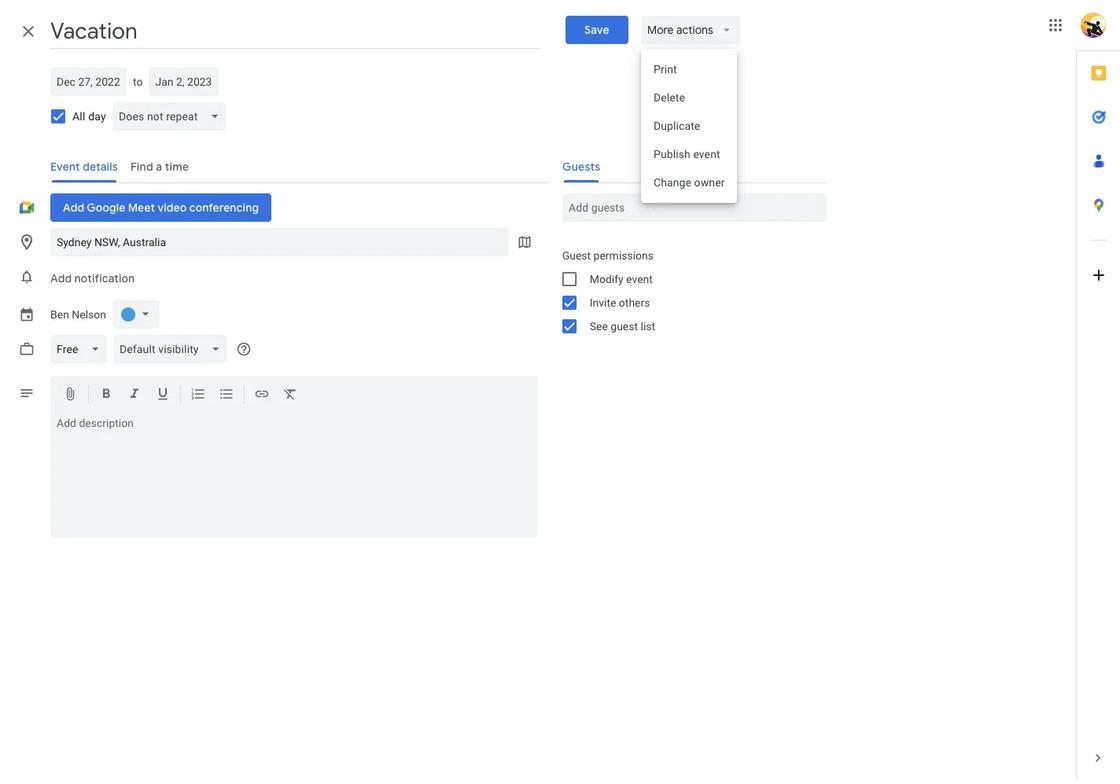 Task type: describe. For each thing, give the bounding box(es) containing it.
Guests text field
[[568, 194, 820, 222]]

ben
[[50, 308, 69, 321]]

guest
[[562, 249, 591, 262]]

delete
[[654, 91, 685, 104]]

publish
[[654, 148, 690, 160]]

arrow_drop_down
[[719, 23, 734, 37]]

bulleted list image
[[219, 386, 234, 404]]

group containing guest permissions
[[550, 244, 826, 338]]

more actions arrow_drop_down
[[647, 23, 734, 37]]

event for modify event
[[626, 273, 653, 286]]

ben nelson
[[50, 308, 106, 321]]

all
[[72, 110, 85, 123]]

bold image
[[98, 386, 114, 404]]

invite
[[590, 297, 616, 309]]

save button
[[566, 16, 628, 44]]

others
[[619, 297, 650, 309]]

Location text field
[[57, 228, 502, 256]]

save
[[585, 23, 609, 37]]

add notification button
[[44, 260, 141, 297]]

add
[[50, 271, 72, 286]]

italic image
[[127, 386, 142, 404]]

underline image
[[155, 386, 171, 404]]

see
[[590, 320, 608, 333]]

menu containing print
[[641, 49, 737, 203]]

owner
[[694, 176, 725, 189]]



Task type: vqa. For each thing, say whether or not it's contained in the screenshot.
1 PM at left bottom
no



Task type: locate. For each thing, give the bounding box(es) containing it.
guest
[[611, 320, 638, 333]]

notification
[[74, 271, 135, 286]]

group
[[550, 244, 826, 338]]

permissions
[[594, 249, 654, 262]]

Description text field
[[50, 417, 537, 535]]

End date text field
[[155, 72, 213, 91]]

1 horizontal spatial event
[[693, 148, 720, 160]]

Start date text field
[[57, 72, 120, 91]]

change owner
[[654, 176, 725, 189]]

day
[[88, 110, 106, 123]]

tab list
[[1077, 51, 1120, 736]]

event
[[693, 148, 720, 160], [626, 273, 653, 286]]

remove formatting image
[[282, 386, 298, 404]]

all day
[[72, 110, 106, 123]]

see guest list
[[590, 320, 655, 333]]

0 vertical spatial event
[[693, 148, 720, 160]]

modify
[[590, 273, 624, 286]]

change
[[654, 176, 691, 189]]

list
[[641, 320, 655, 333]]

1 vertical spatial event
[[626, 273, 653, 286]]

event up owner
[[693, 148, 720, 160]]

add notification
[[50, 271, 135, 286]]

Title text field
[[50, 14, 541, 49]]

event inside "group"
[[626, 273, 653, 286]]

None field
[[112, 102, 232, 131], [50, 335, 113, 363], [113, 335, 233, 363], [112, 102, 232, 131], [50, 335, 113, 363], [113, 335, 233, 363]]

insert link image
[[254, 386, 270, 404]]

menu
[[641, 49, 737, 203]]

numbered list image
[[190, 386, 206, 404]]

formatting options toolbar
[[50, 376, 537, 414]]

publish event
[[654, 148, 720, 160]]

invite others
[[590, 297, 650, 309]]

event for publish event
[[693, 148, 720, 160]]

modify event
[[590, 273, 653, 286]]

print
[[654, 63, 677, 76]]

nelson
[[72, 308, 106, 321]]

duplicate
[[654, 120, 700, 132]]

actions
[[676, 23, 713, 37]]

more
[[647, 23, 674, 37]]

event up others
[[626, 273, 653, 286]]

0 horizontal spatial event
[[626, 273, 653, 286]]

to
[[133, 76, 143, 88]]

guest permissions
[[562, 249, 654, 262]]



